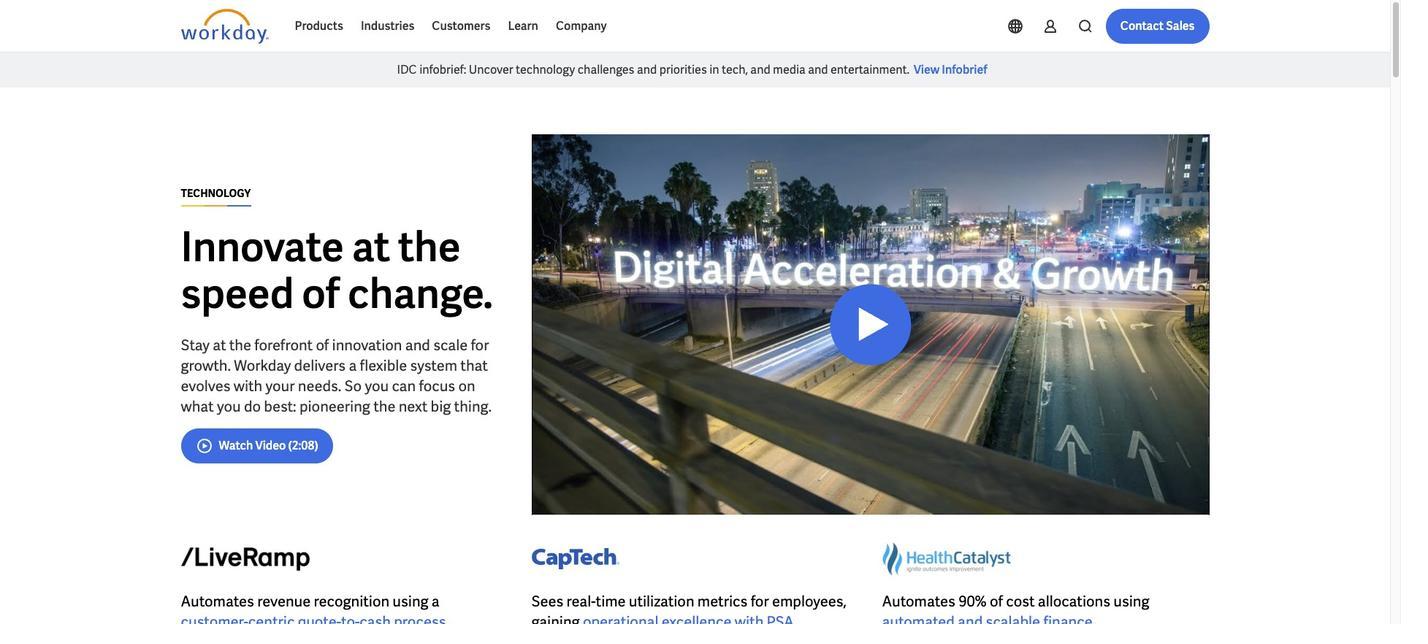 Task type: describe. For each thing, give the bounding box(es) containing it.
innovate
[[181, 221, 344, 274]]

focus
[[419, 377, 455, 396]]

products
[[295, 18, 343, 34]]

a inside stay at the forefront of innovation and scale for growth. workday delivers a flexible system that evolves with your needs. so you can focus on what you do best: pioneering the next big thing.
[[349, 357, 357, 376]]

view
[[914, 62, 940, 77]]

scale
[[433, 336, 468, 355]]

contact
[[1120, 18, 1164, 34]]

customers button
[[423, 9, 499, 44]]

cost
[[1006, 592, 1035, 611]]

contact sales link
[[1106, 9, 1209, 44]]

sees real-time utilization metrics for employees, gaining
[[531, 592, 847, 625]]

real-
[[567, 592, 596, 611]]

tech,
[[722, 62, 748, 77]]

challenges
[[578, 62, 634, 77]]

workday
[[234, 357, 291, 376]]

(2:08)
[[288, 438, 318, 454]]

at for stay
[[213, 336, 226, 355]]

with
[[234, 377, 262, 396]]

company button
[[547, 9, 615, 44]]

industries button
[[352, 9, 423, 44]]

of for change.
[[302, 267, 340, 321]]

industries
[[361, 18, 414, 34]]

watch
[[219, 438, 253, 454]]

infobrief:
[[419, 62, 466, 77]]

video
[[255, 438, 286, 454]]

system
[[410, 357, 457, 376]]

can
[[392, 377, 416, 396]]

automates for automates 90% of cost allocations using
[[882, 592, 955, 611]]

time
[[596, 592, 626, 611]]

utilization
[[629, 592, 694, 611]]

view infobrief link
[[909, 61, 992, 79]]

1 using from the left
[[393, 592, 429, 611]]

infobrief
[[942, 62, 987, 77]]

watch the more tech and media organizations choose workday video image
[[531, 134, 1209, 516]]

gaining
[[531, 613, 580, 625]]

customers
[[432, 18, 490, 34]]

and right tech,
[[751, 62, 770, 77]]

learn
[[508, 18, 538, 34]]

best:
[[264, 397, 296, 416]]

entertainment.
[[831, 62, 910, 77]]

flexible
[[360, 357, 407, 376]]

what
[[181, 397, 214, 416]]

recognition
[[314, 592, 389, 611]]

company
[[556, 18, 607, 34]]

of for innovation
[[316, 336, 329, 355]]

change.
[[348, 267, 493, 321]]

speed
[[181, 267, 294, 321]]

forefront
[[254, 336, 313, 355]]

uncover
[[469, 62, 513, 77]]

employees,
[[772, 592, 847, 611]]

2 vertical spatial of
[[990, 592, 1003, 611]]

growth.
[[181, 357, 231, 376]]

and right media
[[808, 62, 828, 77]]

for inside stay at the forefront of innovation and scale for growth. workday delivers a flexible system that evolves with your needs. so you can focus on what you do best: pioneering the next big thing.
[[471, 336, 489, 355]]

big
[[431, 397, 451, 416]]



Task type: vqa. For each thing, say whether or not it's contained in the screenshot.
left Cloud
no



Task type: locate. For each thing, give the bounding box(es) containing it.
evolves
[[181, 377, 230, 396]]

products button
[[286, 9, 352, 44]]

go to the homepage image
[[181, 9, 268, 44]]

automates
[[181, 592, 254, 611], [882, 592, 955, 611]]

0 vertical spatial for
[[471, 336, 489, 355]]

1 horizontal spatial using
[[1114, 592, 1150, 611]]

technology
[[516, 62, 575, 77]]

of inside innovate at the speed of change.
[[302, 267, 340, 321]]

and left the priorities
[[637, 62, 657, 77]]

you down flexible
[[365, 377, 389, 396]]

and
[[637, 62, 657, 77], [751, 62, 770, 77], [808, 62, 828, 77], [405, 336, 430, 355]]

automates down liveramp image
[[181, 592, 254, 611]]

0 horizontal spatial at
[[213, 336, 226, 355]]

contact sales
[[1120, 18, 1195, 34]]

0 horizontal spatial automates
[[181, 592, 254, 611]]

1 horizontal spatial for
[[751, 592, 769, 611]]

0 vertical spatial at
[[352, 221, 390, 274]]

1 vertical spatial you
[[217, 397, 241, 416]]

watch video (2:08) link
[[181, 429, 333, 464]]

allocations
[[1038, 592, 1110, 611]]

using right 'allocations'
[[1114, 592, 1150, 611]]

0 horizontal spatial using
[[393, 592, 429, 611]]

1 horizontal spatial at
[[352, 221, 390, 274]]

0 vertical spatial of
[[302, 267, 340, 321]]

for
[[471, 336, 489, 355], [751, 592, 769, 611]]

1 horizontal spatial you
[[365, 377, 389, 396]]

and up system
[[405, 336, 430, 355]]

play video image
[[851, 302, 896, 348]]

at inside stay at the forefront of innovation and scale for growth. workday delivers a flexible system that evolves with your needs. so you can focus on what you do best: pioneering the next big thing.
[[213, 336, 226, 355]]

stay at the forefront of innovation and scale for growth. workday delivers a flexible system that evolves with your needs. so you can focus on what you do best: pioneering the next big thing.
[[181, 336, 492, 416]]

of right 90%
[[990, 592, 1003, 611]]

your
[[266, 377, 295, 396]]

idc infobrief: uncover technology challenges and priorities in tech, and media and entertainment. view infobrief
[[397, 62, 987, 77]]

automates 90% of cost allocations using
[[882, 592, 1150, 611]]

1 automates from the left
[[181, 592, 254, 611]]

sales
[[1166, 18, 1195, 34]]

0 vertical spatial the
[[398, 221, 461, 274]]

0 horizontal spatial for
[[471, 336, 489, 355]]

needs.
[[298, 377, 341, 396]]

for inside sees real-time utilization metrics for employees, gaining
[[751, 592, 769, 611]]

1 vertical spatial for
[[751, 592, 769, 611]]

liveramp image
[[181, 539, 309, 580]]

you left do
[[217, 397, 241, 416]]

idc
[[397, 62, 417, 77]]

0 vertical spatial a
[[349, 357, 357, 376]]

using right recognition at the left bottom of the page
[[393, 592, 429, 611]]

at inside innovate at the speed of change.
[[352, 221, 390, 274]]

at for innovate
[[352, 221, 390, 274]]

revenue
[[257, 592, 311, 611]]

1 vertical spatial a
[[432, 592, 440, 611]]

for right metrics
[[751, 592, 769, 611]]

on
[[458, 377, 475, 396]]

1 horizontal spatial automates
[[882, 592, 955, 611]]

a
[[349, 357, 357, 376], [432, 592, 440, 611]]

1 vertical spatial at
[[213, 336, 226, 355]]

thing.
[[454, 397, 492, 416]]

watch video (2:08)
[[219, 438, 318, 454]]

90%
[[959, 592, 987, 611]]

2 automates from the left
[[882, 592, 955, 611]]

in
[[709, 62, 719, 77]]

so
[[345, 377, 362, 396]]

of inside stay at the forefront of innovation and scale for growth. workday delivers a flexible system that evolves with your needs. so you can focus on what you do best: pioneering the next big thing.
[[316, 336, 329, 355]]

the
[[398, 221, 461, 274], [229, 336, 251, 355], [373, 397, 396, 416]]

the for stay at the forefront of innovation and scale for growth. workday delivers a flexible system that evolves with your needs. so you can focus on what you do best: pioneering the next big thing.
[[229, 336, 251, 355]]

sees
[[531, 592, 563, 611]]

0 horizontal spatial you
[[217, 397, 241, 416]]

1 horizontal spatial a
[[432, 592, 440, 611]]

capserveco limited partnership image
[[531, 539, 619, 580]]

the for innovate at the speed of change.
[[398, 221, 461, 274]]

automates down health catalyst image
[[882, 592, 955, 611]]

the inside innovate at the speed of change.
[[398, 221, 461, 274]]

1 vertical spatial of
[[316, 336, 329, 355]]

0 horizontal spatial a
[[349, 357, 357, 376]]

2 using from the left
[[1114, 592, 1150, 611]]

of
[[302, 267, 340, 321], [316, 336, 329, 355], [990, 592, 1003, 611]]

innovation
[[332, 336, 402, 355]]

1 vertical spatial the
[[229, 336, 251, 355]]

of up delivers
[[316, 336, 329, 355]]

do
[[244, 397, 261, 416]]

automates for automates revenue recognition using a
[[181, 592, 254, 611]]

that
[[460, 357, 488, 376]]

priorities
[[659, 62, 707, 77]]

delivers
[[294, 357, 346, 376]]

metrics
[[698, 592, 748, 611]]

and inside stay at the forefront of innovation and scale for growth. workday delivers a flexible system that evolves with your needs. so you can focus on what you do best: pioneering the next big thing.
[[405, 336, 430, 355]]

health catalyst image
[[882, 539, 1011, 580]]

learn button
[[499, 9, 547, 44]]

you
[[365, 377, 389, 396], [217, 397, 241, 416]]

innovate at the speed of change.
[[181, 221, 493, 321]]

2 horizontal spatial the
[[398, 221, 461, 274]]

at
[[352, 221, 390, 274], [213, 336, 226, 355]]

0 horizontal spatial the
[[229, 336, 251, 355]]

stay
[[181, 336, 210, 355]]

of up forefront
[[302, 267, 340, 321]]

for up that
[[471, 336, 489, 355]]

using
[[393, 592, 429, 611], [1114, 592, 1150, 611]]

automates revenue recognition using a
[[181, 592, 440, 611]]

0 vertical spatial you
[[365, 377, 389, 396]]

2 vertical spatial the
[[373, 397, 396, 416]]

media
[[773, 62, 806, 77]]

technology
[[181, 187, 251, 200]]

pioneering
[[299, 397, 370, 416]]

1 horizontal spatial the
[[373, 397, 396, 416]]

next
[[399, 397, 428, 416]]



